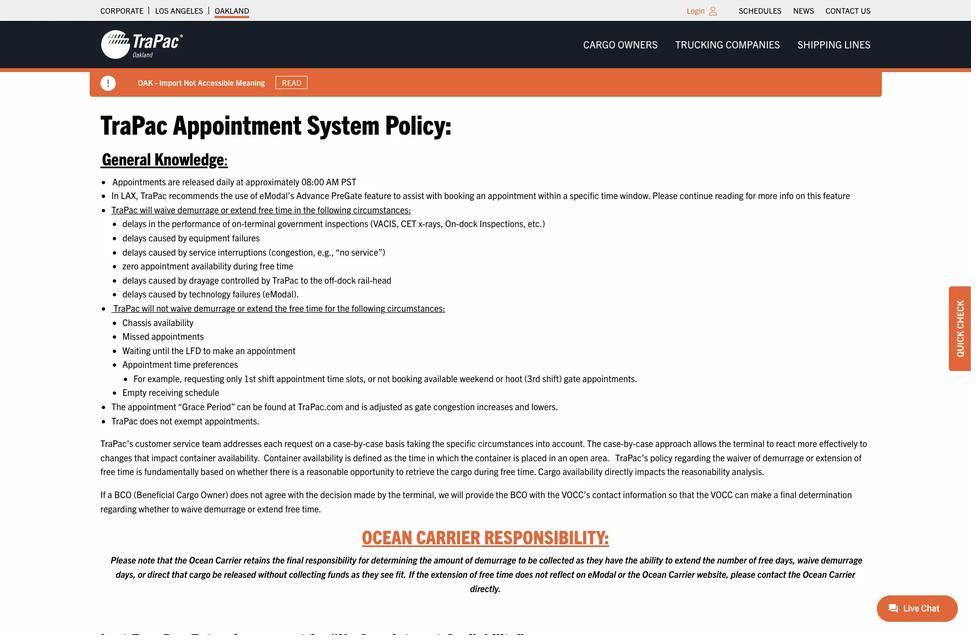 Task type: vqa. For each thing, say whether or not it's contained in the screenshot.
into
yes



Task type: describe. For each thing, give the bounding box(es) containing it.
within
[[539, 190, 561, 201]]

1 horizontal spatial following
[[352, 303, 385, 314]]

extend down use
[[231, 204, 257, 215]]

availability up reasonable
[[303, 453, 343, 464]]

a left "determination" at the bottom right
[[774, 490, 779, 501]]

performance
[[172, 218, 221, 229]]

weekend
[[460, 373, 494, 384]]

collected
[[540, 555, 574, 566]]

or down have
[[619, 569, 626, 580]]

0 vertical spatial circumstances:
[[353, 204, 411, 215]]

that right direct
[[172, 569, 187, 580]]

0 horizontal spatial appointments.
[[205, 416, 260, 427]]

make inside if a bco (beneficial cargo owner) does not agree with the decision made by the terminal, we will provide the bco with the vocc's contact information so that the vocc can make a final determination regarding whether to waive demurrage or extend free time.
[[751, 490, 772, 501]]

time inside please note that the ocean carrier retains the final responsibility for determining the amount of demurrage to be collected as they have the ability to extend the number of free days, waive demurrage days, or direct that cargo be released without collecting funds as they see fit.  if the extension of free time does not reflect on emodal or the ocean carrier website, please contact the ocean carrier directly.
[[497, 569, 514, 580]]

los angeles
[[155, 6, 203, 15]]

allows
[[694, 438, 717, 449]]

made
[[354, 490, 376, 501]]

solid image
[[100, 76, 116, 91]]

extend inside if a bco (beneficial cargo owner) does not agree with the decision made by the terminal, we will provide the bco with the vocc's contact information so that the vocc can make a final determination regarding whether to waive demurrage or extend free time.
[[257, 504, 283, 515]]

more inside trapac's customer service team addresses each request on a case-by-case basis taking the specific circumstances into account. the case-by-case approach allows the terminal to react more effectively to changes that impact container availability.  container availability is defined as the time in which the container is placed in an open area.   trapac's policy regarding the waiver of demurrage or extension of free time is fundamentally based on whether there is a reasonable opportunity to retrieve the cargo during free time. cargo availability directly impacts the reasonability analysis.
[[798, 438, 818, 449]]

website,
[[697, 569, 729, 580]]

demurrage inside trapac's customer service team addresses each request on a case-by-case basis taking the specific circumstances into account. the case-by-case approach allows the terminal to react more effectively to changes that impact container availability.  container availability is defined as the time in which the container is placed in an open area.   trapac's policy regarding the waiver of demurrage or extension of free time is fundamentally based on whether there is a reasonable opportunity to retrieve the cargo during free time. cargo availability directly impacts the reasonability analysis.
[[763, 453, 805, 464]]

light image
[[710, 7, 717, 15]]

of right amount
[[466, 555, 473, 566]]

free inside if a bco (beneficial cargo owner) does not agree with the decision made by the terminal, we will provide the bco with the vocc's contact information so that the vocc can make a final determination regarding whether to waive demurrage or extend free time.
[[285, 504, 300, 515]]

1 and from the left
[[345, 401, 360, 412]]

increases
[[477, 401, 513, 412]]

extension inside trapac's customer service team addresses each request on a case-by-case basis taking the specific circumstances into account. the case-by-case approach allows the terminal to react more effectively to changes that impact container availability.  container availability is defined as the time in which the container is placed in an open area.   trapac's policy regarding the waiver of demurrage or extension of free time is fundamentally based on whether there is a reasonable opportunity to retrieve the cargo during free time. cargo availability directly impacts the reasonability analysis.
[[816, 453, 853, 464]]

team
[[202, 438, 221, 449]]

information
[[623, 490, 667, 501]]

an inside trapac's customer service team addresses each request on a case-by-case basis taking the specific circumstances into account. the case-by-case approach allows the terminal to react more effectively to changes that impact container availability.  container availability is defined as the time in which the container is placed in an open area.   trapac's policy regarding the waiver of demurrage or extension of free time is fundamentally based on whether there is a reasonable opportunity to retrieve the cargo during free time. cargo availability directly impacts the reasonability analysis.
[[558, 453, 568, 464]]

etc.)
[[528, 218, 546, 229]]

impacts
[[635, 467, 666, 478]]

info
[[780, 190, 794, 201]]

recommends
[[169, 190, 219, 201]]

1 case from the left
[[366, 438, 384, 449]]

08:00
[[302, 176, 324, 187]]

please inside appointments are released daily at approximately 08:00 am pst in lax, trapac recommends the use of emodal's advance pregate feature to assist with booking an appointment within a specific time window. please continue reading for more info on this feature trapac will waive demurrage or extend free time in the following circumstances: delays in the performance of on-terminal government inspections (vacis, cet x-rays, on-dock inspections, etc.) delays caused by equipment failures delays caused by service interruptions (congestion, e.g., "no service") zero appointment availability during free time delays caused by drayage controlled by trapac to the off-dock rail-head delays caused by technology failures (emodal). trapac will not waive demurrage or extend the free time for the following circumstances: chassis availability missed appointments waiting until the lfd to make an appointment appointment time preferences for example, requesting only 1st shift appointment time slots, or not booking available weekend or hoot (3rd shift) gate appointments. empty receiving schedule the appointment "grace period" can be found at trapac.com and is adjusted as gate congestion increases and lowers. trapac does not exempt appointments.
[[653, 190, 678, 201]]

continue
[[680, 190, 713, 201]]

to left retrieve
[[396, 467, 404, 478]]

see
[[381, 569, 394, 580]]

free down circumstances
[[501, 467, 516, 478]]

until
[[153, 345, 169, 356]]

a up reasonable
[[327, 438, 331, 449]]

0 vertical spatial appointment
[[173, 107, 302, 140]]

oak - import not accessible meaning
[[138, 77, 265, 87]]

service inside trapac's customer service team addresses each request on a case-by-case basis taking the specific circumstances into account. the case-by-case approach allows the terminal to react more effectively to changes that impact container availability.  container availability is defined as the time in which the container is placed in an open area.   trapac's policy regarding the waiver of demurrage or extension of free time is fundamentally based on whether there is a reasonable opportunity to retrieve the cargo during free time. cargo availability directly impacts the reasonability analysis.
[[173, 438, 200, 449]]

reasonable
[[307, 467, 349, 478]]

1 vertical spatial an
[[236, 345, 245, 356]]

or down controlled
[[237, 303, 245, 314]]

whether inside if a bco (beneficial cargo owner) does not agree with the decision made by the terminal, we will provide the bco with the vocc's contact information so that the vocc can make a final determination regarding whether to waive demurrage or extend free time.
[[139, 504, 169, 515]]

free down changes
[[100, 467, 115, 478]]

contact us link
[[826, 3, 871, 18]]

exempt
[[174, 416, 203, 427]]

1 horizontal spatial an
[[477, 190, 486, 201]]

cargo inside if a bco (beneficial cargo owner) does not agree with the decision made by the terminal, we will provide the bco with the vocc's contact information so that the vocc can make a final determination regarding whether to waive demurrage or extend free time.
[[177, 490, 199, 501]]

of down effectively
[[855, 453, 862, 464]]

time. inside trapac's customer service team addresses each request on a case-by-case basis taking the specific circumstances into account. the case-by-case approach allows the terminal to react more effectively to changes that impact container availability.  container availability is defined as the time in which the container is placed in an open area.   trapac's policy regarding the waiver of demurrage or extension of free time is fundamentally based on whether there is a reasonable opportunity to retrieve the cargo during free time. cargo availability directly impacts the reasonability analysis.
[[518, 467, 537, 478]]

1 case- from the left
[[333, 438, 354, 449]]

companies
[[726, 38, 781, 51]]

period"
[[207, 401, 235, 412]]

0 vertical spatial appointments.
[[583, 373, 638, 384]]

rail-
[[358, 275, 373, 286]]

1 vertical spatial booking
[[392, 373, 422, 384]]

waiver
[[728, 453, 752, 464]]

in left which
[[428, 453, 435, 464]]

cargo owners link
[[575, 33, 667, 56]]

5 delays from the top
[[123, 289, 147, 300]]

not
[[184, 77, 196, 87]]

1 container from the left
[[180, 453, 216, 464]]

by inside if a bco (beneficial cargo owner) does not agree with the decision made by the terminal, we will provide the bco with the vocc's contact information so that the vocc can make a final determination regarding whether to waive demurrage or extend free time.
[[378, 490, 387, 501]]

0 horizontal spatial dock
[[337, 275, 356, 286]]

2 vertical spatial be
[[213, 569, 222, 580]]

1 vertical spatial at
[[289, 401, 296, 412]]

free down emodal's
[[259, 204, 273, 215]]

3 caused from the top
[[149, 275, 176, 286]]

free down '(emodal).'
[[289, 303, 304, 314]]

2 container from the left
[[476, 453, 512, 464]]

quick
[[955, 331, 966, 358]]

free down 'interruptions'
[[260, 261, 275, 272]]

system
[[307, 107, 380, 140]]

trapac up '(emodal).'
[[272, 275, 299, 286]]

trapac appointment system policy: main content
[[89, 105, 882, 636]]

vocc
[[711, 490, 733, 501]]

request
[[285, 438, 313, 449]]

0 vertical spatial they
[[587, 555, 603, 566]]

2 and from the left
[[515, 401, 530, 412]]

policy
[[651, 453, 673, 464]]

oakland
[[215, 6, 249, 15]]

oakland image
[[100, 29, 183, 60]]

quick check link
[[950, 287, 972, 371]]

trapac down empty
[[111, 416, 138, 427]]

los
[[155, 6, 169, 15]]

accessible
[[198, 77, 234, 87]]

is right the there
[[292, 467, 298, 478]]

specific inside trapac's customer service team addresses each request on a case-by-case basis taking the specific circumstances into account. the case-by-case approach allows the terminal to react more effectively to changes that impact container availability.  container availability is defined as the time in which the container is placed in an open area.   trapac's policy regarding the waiver of demurrage or extension of free time is fundamentally based on whether there is a reasonable opportunity to retrieve the cargo during free time. cargo availability directly impacts the reasonability analysis.
[[447, 438, 476, 449]]

which
[[437, 453, 459, 464]]

demurrage inside if a bco (beneficial cargo owner) does not agree with the decision made by the terminal, we will provide the bco with the vocc's contact information so that the vocc can make a final determination regarding whether to waive demurrage or extend free time.
[[204, 504, 246, 515]]

0 horizontal spatial at
[[236, 176, 244, 187]]

general knowledge :
[[102, 148, 228, 169]]

0 vertical spatial gate
[[564, 373, 581, 384]]

contact
[[826, 6, 860, 15]]

that up direct
[[157, 555, 173, 566]]

of up directly.
[[470, 569, 477, 580]]

retains
[[244, 555, 270, 566]]

funds
[[328, 569, 350, 580]]

container
[[264, 453, 301, 464]]

is inside appointments are released daily at approximately 08:00 am pst in lax, trapac recommends the use of emodal's advance pregate feature to assist with booking an appointment within a specific time window. please continue reading for more info on this feature trapac will waive demurrage or extend free time in the following circumstances: delays in the performance of on-terminal government inspections (vacis, cet x-rays, on-dock inspections, etc.) delays caused by equipment failures delays caused by service interruptions (congestion, e.g., "no service") zero appointment availability during free time delays caused by drayage controlled by trapac to the off-dock rail-head delays caused by technology failures (emodal). trapac will not waive demurrage or extend the free time for the following circumstances: chassis availability missed appointments waiting until the lfd to make an appointment appointment time preferences for example, requesting only 1st shift appointment time slots, or not booking available weekend or hoot (3rd shift) gate appointments. empty receiving schedule the appointment "grace period" can be found at trapac.com and is adjusted as gate congestion increases and lowers. trapac does not exempt appointments.
[[362, 401, 368, 412]]

e.g.,
[[318, 246, 334, 257]]

(vacis,
[[371, 218, 399, 229]]

of up analysis.
[[754, 453, 761, 464]]

lfd
[[186, 345, 201, 356]]

not inside please note that the ocean carrier retains the final responsibility for determining the amount of demurrage to be collected as they have the ability to extend the number of free days, waive demurrage days, or direct that cargo be released without collecting funds as they see fit.  if the extension of free time does not reflect on emodal or the ocean carrier website, please contact the ocean carrier directly.
[[536, 569, 548, 580]]

los angeles link
[[155, 3, 203, 18]]

have
[[606, 555, 624, 566]]

contact us
[[826, 6, 871, 15]]

1 vertical spatial gate
[[415, 401, 432, 412]]

availability down open
[[563, 467, 603, 478]]

example,
[[148, 373, 182, 384]]

controlled
[[221, 275, 259, 286]]

extend down '(emodal).'
[[247, 303, 273, 314]]

final inside if a bco (beneficial cargo owner) does not agree with the decision made by the terminal, we will provide the bco with the vocc's contact information so that the vocc can make a final determination regarding whether to waive demurrage or extend free time.
[[781, 490, 797, 501]]

0 horizontal spatial with
[[288, 490, 304, 501]]

0 horizontal spatial following
[[318, 204, 351, 215]]

open
[[570, 453, 589, 464]]

appointment inside appointments are released daily at approximately 08:00 am pst in lax, trapac recommends the use of emodal's advance pregate feature to assist with booking an appointment within a specific time window. please continue reading for more info on this feature trapac will waive demurrage or extend free time in the following circumstances: delays in the performance of on-terminal government inspections (vacis, cet x-rays, on-dock inspections, etc.) delays caused by equipment failures delays caused by service interruptions (congestion, e.g., "no service") zero appointment availability during free time delays caused by drayage controlled by trapac to the off-dock rail-head delays caused by technology failures (emodal). trapac will not waive demurrage or extend the free time for the following circumstances: chassis availability missed appointments waiting until the lfd to make an appointment appointment time preferences for example, requesting only 1st shift appointment time slots, or not booking available weekend or hoot (3rd shift) gate appointments. empty receiving schedule the appointment "grace period" can be found at trapac.com and is adjusted as gate congestion increases and lowers. trapac does not exempt appointments.
[[123, 359, 172, 370]]

trapac down lax,
[[111, 204, 138, 215]]

in down the into
[[549, 453, 556, 464]]

for
[[134, 373, 146, 384]]

availability up drayage
[[191, 261, 231, 272]]

reasonability
[[682, 467, 730, 478]]

more inside appointments are released daily at approximately 08:00 am pst in lax, trapac recommends the use of emodal's advance pregate feature to assist with booking an appointment within a specific time window. please continue reading for more info on this feature trapac will waive demurrage or extend free time in the following circumstances: delays in the performance of on-terminal government inspections (vacis, cet x-rays, on-dock inspections, etc.) delays caused by equipment failures delays caused by service interruptions (congestion, e.g., "no service") zero appointment availability during free time delays caused by drayage controlled by trapac to the off-dock rail-head delays caused by technology failures (emodal). trapac will not waive demurrage or extend the free time for the following circumstances: chassis availability missed appointments waiting until the lfd to make an appointment appointment time preferences for example, requesting only 1st shift appointment time slots, or not booking available weekend or hoot (3rd shift) gate appointments. empty receiving schedule the appointment "grace period" can be found at trapac.com and is adjusted as gate congestion increases and lowers. trapac does not exempt appointments.
[[759, 190, 778, 201]]

appointment up the 'inspections,'
[[488, 190, 537, 201]]

regarding inside if a bco (beneficial cargo owner) does not agree with the decision made by the terminal, we will provide the bco with the vocc's contact information so that the vocc can make a final determination regarding whether to waive demurrage or extend free time.
[[100, 504, 137, 515]]

service")
[[352, 246, 386, 257]]

appointment up trapac.com
[[277, 373, 325, 384]]

taking
[[407, 438, 430, 449]]

owners
[[618, 38, 658, 51]]

not left the exempt
[[160, 416, 172, 427]]

in
[[111, 190, 119, 201]]

schedules link
[[739, 3, 782, 18]]

found
[[265, 401, 287, 412]]

0 vertical spatial booking
[[444, 190, 475, 201]]

2 delays from the top
[[123, 232, 147, 243]]

2 bco from the left
[[510, 490, 528, 501]]

us
[[861, 6, 871, 15]]

0 vertical spatial days,
[[776, 555, 796, 566]]

pst
[[341, 176, 357, 187]]

read
[[282, 78, 302, 88]]

1 vertical spatial for
[[325, 303, 335, 314]]

waive inside if a bco (beneficial cargo owner) does not agree with the decision made by the terminal, we will provide the bco with the vocc's contact information so that the vocc can make a final determination regarding whether to waive demurrage or extend free time.
[[181, 504, 202, 515]]

trapac's customer service team addresses each request on a case-by-case basis taking the specific circumstances into account. the case-by-case approach allows the terminal to react more effectively to changes that impact container availability.  container availability is defined as the time in which the container is placed in an open area.   trapac's policy regarding the waiver of demurrage or extension of free time is fundamentally based on whether there is a reasonable opportunity to retrieve the cargo during free time. cargo availability directly impacts the reasonability analysis.
[[100, 438, 868, 478]]

policy:
[[385, 107, 452, 140]]

daily
[[217, 176, 234, 187]]

2 case from the left
[[636, 438, 654, 449]]

of right use
[[250, 190, 258, 201]]

1 vertical spatial failures
[[233, 289, 261, 300]]

not up the appointments on the left bottom of the page
[[156, 303, 169, 314]]

trapac appointment system policy:
[[100, 107, 463, 140]]

am
[[326, 176, 339, 187]]

2 caused from the top
[[149, 246, 176, 257]]

preferences
[[193, 359, 238, 370]]

x-
[[419, 218, 426, 229]]

reflect
[[550, 569, 575, 580]]

or right slots,
[[368, 373, 376, 384]]

or down note
[[138, 569, 146, 580]]

with inside appointments are released daily at approximately 08:00 am pst in lax, trapac recommends the use of emodal's advance pregate feature to assist with booking an appointment within a specific time window. please continue reading for more info on this feature trapac will waive demurrage or extend free time in the following circumstances: delays in the performance of on-terminal government inspections (vacis, cet x-rays, on-dock inspections, etc.) delays caused by equipment failures delays caused by service interruptions (congestion, e.g., "no service") zero appointment availability during free time delays caused by drayage controlled by trapac to the off-dock rail-head delays caused by technology failures (emodal). trapac will not waive demurrage or extend the free time for the following circumstances: chassis availability missed appointments waiting until the lfd to make an appointment appointment time preferences for example, requesting only 1st shift appointment time slots, or not booking available weekend or hoot (3rd shift) gate appointments. empty receiving schedule the appointment "grace period" can be found at trapac.com and is adjusted as gate congestion increases and lowers. trapac does not exempt appointments.
[[427, 190, 442, 201]]

as right collected
[[576, 555, 585, 566]]

read link
[[276, 76, 308, 89]]

to right effectively
[[860, 438, 868, 449]]

(beneficial
[[134, 490, 175, 501]]

a right the there
[[300, 467, 305, 478]]

banner containing cargo owners
[[0, 21, 972, 97]]

1st
[[244, 373, 256, 384]]

as right funds
[[352, 569, 360, 580]]

trapac up "chassis"
[[114, 303, 140, 314]]

1 by- from the left
[[354, 438, 366, 449]]

to left assist
[[394, 190, 401, 201]]

can inside if a bco (beneficial cargo owner) does not agree with the decision made by the terminal, we will provide the bco with the vocc's contact information so that the vocc can make a final determination regarding whether to waive demurrage or extend free time.
[[735, 490, 749, 501]]

to left off-
[[301, 275, 308, 286]]

1 vertical spatial trapac's
[[616, 453, 649, 464]]

waiting
[[123, 345, 151, 356]]

regarding inside trapac's customer service team addresses each request on a case-by-case basis taking the specific circumstances into account. the case-by-case approach allows the terminal to react more effectively to changes that impact container availability.  container availability is defined as the time in which the container is placed in an open area.   trapac's policy regarding the waiver of demurrage or extension of free time is fundamentally based on whether there is a reasonable opportunity to retrieve the cargo during free time. cargo availability directly impacts the reasonability analysis.
[[675, 453, 711, 464]]

released inside please note that the ocean carrier retains the final responsibility for determining the amount of demurrage to be collected as they have the ability to extend the number of free days, waive demurrage days, or direct that cargo be released without collecting funds as they see fit.  if the extension of free time does not reflect on emodal or the ocean carrier website, please contact the ocean carrier directly.
[[224, 569, 256, 580]]

of up please
[[749, 555, 757, 566]]

free up directly.
[[479, 569, 495, 580]]

cet
[[401, 218, 417, 229]]

can inside appointments are released daily at approximately 08:00 am pst in lax, trapac recommends the use of emodal's advance pregate feature to assist with booking an appointment within a specific time window. please continue reading for more info on this feature trapac will waive demurrage or extend free time in the following circumstances: delays in the performance of on-terminal government inspections (vacis, cet x-rays, on-dock inspections, etc.) delays caused by equipment failures delays caused by service interruptions (congestion, e.g., "no service") zero appointment availability during free time delays caused by drayage controlled by trapac to the off-dock rail-head delays caused by technology failures (emodal). trapac will not waive demurrage or extend the free time for the following circumstances: chassis availability missed appointments waiting until the lfd to make an appointment appointment time preferences for example, requesting only 1st shift appointment time slots, or not booking available weekend or hoot (3rd shift) gate appointments. empty receiving schedule the appointment "grace period" can be found at trapac.com and is adjusted as gate congestion increases and lowers. trapac does not exempt appointments.
[[237, 401, 251, 412]]

so
[[669, 490, 678, 501]]

emodal
[[588, 569, 616, 580]]

pregate
[[332, 190, 362, 201]]

is down circumstances
[[514, 453, 520, 464]]

shipping lines link
[[789, 33, 880, 56]]

free right the number
[[759, 555, 774, 566]]

owner)
[[201, 490, 228, 501]]

amount
[[434, 555, 464, 566]]

1 vertical spatial they
[[362, 569, 379, 580]]

in down appointments
[[149, 218, 156, 229]]

0 vertical spatial for
[[746, 190, 757, 201]]

appointment down receiving
[[128, 401, 176, 412]]



Task type: locate. For each thing, give the bounding box(es) containing it.
will
[[140, 204, 152, 215], [142, 303, 154, 314], [452, 490, 464, 501]]

released inside appointments are released daily at approximately 08:00 am pst in lax, trapac recommends the use of emodal's advance pregate feature to assist with booking an appointment within a specific time window. please continue reading for more info on this feature trapac will waive demurrage or extend free time in the following circumstances: delays in the performance of on-terminal government inspections (vacis, cet x-rays, on-dock inspections, etc.) delays caused by equipment failures delays caused by service interruptions (congestion, e.g., "no service") zero appointment availability during free time delays caused by drayage controlled by trapac to the off-dock rail-head delays caused by technology failures (emodal). trapac will not waive demurrage or extend the free time for the following circumstances: chassis availability missed appointments waiting until the lfd to make an appointment appointment time preferences for example, requesting only 1st shift appointment time slots, or not booking available weekend or hoot (3rd shift) gate appointments. empty receiving schedule the appointment "grace period" can be found at trapac.com and is adjusted as gate congestion increases and lowers. trapac does not exempt appointments.
[[182, 176, 215, 187]]

availability up the appointments on the left bottom of the page
[[153, 317, 194, 328]]

0 horizontal spatial specific
[[447, 438, 476, 449]]

final inside please note that the ocean carrier retains the final responsibility for determining the amount of demurrage to be collected as they have the ability to extend the number of free days, waive demurrage days, or direct that cargo be released without collecting funds as they see fit.  if the extension of free time does not reflect on emodal or the ocean carrier website, please contact the ocean carrier directly.
[[287, 555, 304, 566]]

specific inside appointments are released daily at approximately 08:00 am pst in lax, trapac recommends the use of emodal's advance pregate feature to assist with booking an appointment within a specific time window. please continue reading for more info on this feature trapac will waive demurrage or extend free time in the following circumstances: delays in the performance of on-terminal government inspections (vacis, cet x-rays, on-dock inspections, etc.) delays caused by equipment failures delays caused by service interruptions (congestion, e.g., "no service") zero appointment availability during free time delays caused by drayage controlled by trapac to the off-dock rail-head delays caused by technology failures (emodal). trapac will not waive demurrage or extend the free time for the following circumstances: chassis availability missed appointments waiting until the lfd to make an appointment appointment time preferences for example, requesting only 1st shift appointment time slots, or not booking available weekend or hoot (3rd shift) gate appointments. empty receiving schedule the appointment "grace period" can be found at trapac.com and is adjusted as gate congestion increases and lowers. trapac does not exempt appointments.
[[570, 190, 600, 201]]

analysis.
[[732, 467, 765, 478]]

0 horizontal spatial by-
[[354, 438, 366, 449]]

in up government
[[294, 204, 301, 215]]

or inside trapac's customer service team addresses each request on a case-by-case basis taking the specific circumstances into account. the case-by-case approach allows the terminal to react more effectively to changes that impact container availability.  container availability is defined as the time in which the container is placed in an open area.   trapac's policy regarding the waiver of demurrage or extension of free time is fundamentally based on whether there is a reasonable opportunity to retrieve the cargo during free time. cargo availability directly impacts the reasonability analysis.
[[807, 453, 814, 464]]

this
[[808, 190, 822, 201]]

waive inside please note that the ocean carrier retains the final responsibility for determining the amount of demurrage to be collected as they have the ability to extend the number of free days, waive demurrage days, or direct that cargo be released without collecting funds as they see fit.  if the extension of free time does not reflect on emodal or the ocean carrier website, please contact the ocean carrier directly.
[[798, 555, 820, 566]]

0 horizontal spatial final
[[287, 555, 304, 566]]

responsibility
[[306, 555, 357, 566]]

a down changes
[[108, 490, 112, 501]]

contact down directly
[[593, 490, 621, 501]]

trapac down appointments
[[141, 190, 167, 201]]

0 vertical spatial can
[[237, 401, 251, 412]]

or left the hoot
[[496, 373, 504, 384]]

banner
[[0, 21, 972, 97]]

1 vertical spatial cargo
[[189, 569, 211, 580]]

to down "responsibility:" at the bottom of the page
[[519, 555, 526, 566]]

effectively
[[820, 438, 858, 449]]

appointment up shift
[[247, 345, 296, 356]]

during inside trapac's customer service team addresses each request on a case-by-case basis taking the specific circumstances into account. the case-by-case approach allows the terminal to react more effectively to changes that impact container availability.  container availability is defined as the time in which the container is placed in an open area.   trapac's policy regarding the waiver of demurrage or extension of free time is fundamentally based on whether there is a reasonable opportunity to retrieve the cargo during free time. cargo availability directly impacts the reasonability analysis.
[[474, 467, 499, 478]]

trucking
[[676, 38, 724, 51]]

cargo inside please note that the ocean carrier retains the final responsibility for determining the amount of demurrage to be collected as they have the ability to extend the number of free days, waive demurrage days, or direct that cargo be released without collecting funds as they see fit.  if the extension of free time does not reflect on emodal or the ocean carrier website, please contact the ocean carrier directly.
[[189, 569, 211, 580]]

an down account.
[[558, 453, 568, 464]]

1 vertical spatial make
[[751, 490, 772, 501]]

can
[[237, 401, 251, 412], [735, 490, 749, 501]]

zero
[[123, 261, 139, 272]]

as inside appointments are released daily at approximately 08:00 am pst in lax, trapac recommends the use of emodal's advance pregate feature to assist with booking an appointment within a specific time window. please continue reading for more info on this feature trapac will waive demurrage or extend free time in the following circumstances: delays in the performance of on-terminal government inspections (vacis, cet x-rays, on-dock inspections, etc.) delays caused by equipment failures delays caused by service interruptions (congestion, e.g., "no service") zero appointment availability during free time delays caused by drayage controlled by trapac to the off-dock rail-head delays caused by technology failures (emodal). trapac will not waive demurrage or extend the free time for the following circumstances: chassis availability missed appointments waiting until the lfd to make an appointment appointment time preferences for example, requesting only 1st shift appointment time slots, or not booking available weekend or hoot (3rd shift) gate appointments. empty receiving schedule the appointment "grace period" can be found at trapac.com and is adjusted as gate congestion increases and lowers. trapac does not exempt appointments.
[[405, 401, 413, 412]]

at right "found"
[[289, 401, 296, 412]]

whether inside trapac's customer service team addresses each request on a case-by-case basis taking the specific circumstances into account. the case-by-case approach allows the terminal to react more effectively to changes that impact container availability.  container availability is defined as the time in which the container is placed in an open area.   trapac's policy regarding the waiver of demurrage or extension of free time is fundamentally based on whether there is a reasonable opportunity to retrieve the cargo during free time. cargo availability directly impacts the reasonability analysis.
[[237, 467, 268, 478]]

oak
[[138, 77, 153, 87]]

regarding down '(beneficial'
[[100, 504, 137, 515]]

4 caused from the top
[[149, 289, 176, 300]]

0 horizontal spatial booking
[[392, 373, 422, 384]]

during inside appointments are released daily at approximately 08:00 am pst in lax, trapac recommends the use of emodal's advance pregate feature to assist with booking an appointment within a specific time window. please continue reading for more info on this feature trapac will waive demurrage or extend free time in the following circumstances: delays in the performance of on-terminal government inspections (vacis, cet x-rays, on-dock inspections, etc.) delays caused by equipment failures delays caused by service interruptions (congestion, e.g., "no service") zero appointment availability during free time delays caused by drayage controlled by trapac to the off-dock rail-head delays caused by technology failures (emodal). trapac will not waive demurrage or extend the free time for the following circumstances: chassis availability missed appointments waiting until the lfd to make an appointment appointment time preferences for example, requesting only 1st shift appointment time slots, or not booking available weekend or hoot (3rd shift) gate appointments. empty receiving schedule the appointment "grace period" can be found at trapac.com and is adjusted as gate congestion increases and lowers. trapac does not exempt appointments.
[[233, 261, 258, 272]]

news link
[[794, 3, 815, 18]]

0 vertical spatial if
[[100, 490, 106, 501]]

4 delays from the top
[[123, 275, 147, 286]]

1 horizontal spatial dock
[[459, 218, 478, 229]]

0 horizontal spatial regarding
[[100, 504, 137, 515]]

congestion
[[434, 401, 475, 412]]

each
[[264, 438, 283, 449]]

1 horizontal spatial more
[[798, 438, 818, 449]]

0 vertical spatial service
[[189, 246, 216, 257]]

contact
[[593, 490, 621, 501], [758, 569, 787, 580]]

menu bar containing cargo owners
[[575, 33, 880, 56]]

gate right shift)
[[564, 373, 581, 384]]

check
[[955, 300, 966, 329]]

addresses
[[223, 438, 262, 449]]

2 feature from the left
[[824, 190, 851, 201]]

:
[[224, 148, 228, 169]]

the inside trapac's customer service team addresses each request on a case-by-case basis taking the specific circumstances into account. the case-by-case approach allows the terminal to react more effectively to changes that impact container availability.  container availability is defined as the time in which the container is placed in an open area.   trapac's policy regarding the waiver of demurrage or extension of free time is fundamentally based on whether there is a reasonable opportunity to retrieve the cargo during free time. cargo availability directly impacts the reasonability analysis.
[[587, 438, 602, 449]]

1 horizontal spatial case
[[636, 438, 654, 449]]

to down '(beneficial'
[[172, 504, 179, 515]]

login link
[[687, 6, 705, 15]]

requesting
[[184, 373, 224, 384]]

1 horizontal spatial if
[[409, 569, 415, 580]]

does inside please note that the ocean carrier retains the final responsibility for determining the amount of demurrage to be collected as they have the ability to extend the number of free days, waive demurrage days, or direct that cargo be released without collecting funds as they see fit.  if the extension of free time does not reflect on emodal or the ocean carrier website, please contact the ocean carrier directly.
[[516, 569, 534, 580]]

0 horizontal spatial container
[[180, 453, 216, 464]]

more
[[759, 190, 778, 201], [798, 438, 818, 449]]

1 horizontal spatial can
[[735, 490, 749, 501]]

-
[[155, 77, 158, 87]]

gate left the "congestion"
[[415, 401, 432, 412]]

not inside if a bco (beneficial cargo owner) does not agree with the decision made by the terminal, we will provide the bco with the vocc's contact information so that the vocc can make a final determination regarding whether to waive demurrage or extend free time.
[[251, 490, 263, 501]]

feature right this
[[824, 190, 851, 201]]

they left see at the left bottom of page
[[362, 569, 379, 580]]

corporate link
[[100, 3, 144, 18]]

specific up which
[[447, 438, 476, 449]]

1 horizontal spatial cargo
[[451, 467, 472, 478]]

0 horizontal spatial more
[[759, 190, 778, 201]]

be inside appointments are released daily at approximately 08:00 am pst in lax, trapac recommends the use of emodal's advance pregate feature to assist with booking an appointment within a specific time window. please continue reading for more info on this feature trapac will waive demurrage or extend free time in the following circumstances: delays in the performance of on-terminal government inspections (vacis, cet x-rays, on-dock inspections, etc.) delays caused by equipment failures delays caused by service interruptions (congestion, e.g., "no service") zero appointment availability during free time delays caused by drayage controlled by trapac to the off-dock rail-head delays caused by technology failures (emodal). trapac will not waive demurrage or extend the free time for the following circumstances: chassis availability missed appointments waiting until the lfd to make an appointment appointment time preferences for example, requesting only 1st shift appointment time slots, or not booking available weekend or hoot (3rd shift) gate appointments. empty receiving schedule the appointment "grace period" can be found at trapac.com and is adjusted as gate congestion increases and lowers. trapac does not exempt appointments.
[[253, 401, 263, 412]]

lax,
[[121, 190, 139, 201]]

extension down effectively
[[816, 453, 853, 464]]

0 horizontal spatial for
[[325, 303, 335, 314]]

on
[[796, 190, 806, 201], [315, 438, 325, 449], [226, 467, 235, 478], [577, 569, 586, 580]]

trapac's up changes
[[100, 438, 133, 449]]

0 vertical spatial failures
[[232, 232, 260, 243]]

1 vertical spatial days,
[[116, 569, 136, 580]]

contact inside if a bco (beneficial cargo owner) does not agree with the decision made by the terminal, we will provide the bco with the vocc's contact information so that the vocc can make a final determination regarding whether to waive demurrage or extend free time.
[[593, 490, 621, 501]]

terminal inside trapac's customer service team addresses each request on a case-by-case basis taking the specific circumstances into account. the case-by-case approach allows the terminal to react more effectively to changes that impact container availability.  container availability is defined as the time in which the container is placed in an open area.   trapac's policy regarding the waiver of demurrage or extension of free time is fundamentally based on whether there is a reasonable opportunity to retrieve the cargo during free time. cargo availability directly impacts the reasonability analysis.
[[734, 438, 765, 449]]

bco
[[114, 490, 132, 501], [510, 490, 528, 501]]

slots,
[[346, 373, 366, 384]]

directly.
[[470, 583, 501, 594]]

menu bar
[[734, 3, 877, 18], [575, 33, 880, 56]]

inspections,
[[480, 218, 526, 229]]

1 horizontal spatial does
[[230, 490, 249, 501]]

and left lowers.
[[515, 401, 530, 412]]

and down slots,
[[345, 401, 360, 412]]

equipment
[[189, 232, 230, 243]]

window.
[[620, 190, 651, 201]]

1 feature from the left
[[364, 190, 392, 201]]

only
[[227, 373, 242, 384]]

1 horizontal spatial regarding
[[675, 453, 711, 464]]

1 vertical spatial appointments.
[[205, 416, 260, 427]]

0 horizontal spatial cargo
[[189, 569, 211, 580]]

terminal,
[[403, 490, 437, 501]]

if inside if a bco (beneficial cargo owner) does not agree with the decision made by the terminal, we will provide the bco with the vocc's contact information so that the vocc can make a final determination regarding whether to waive demurrage or extend free time.
[[100, 490, 106, 501]]

of
[[250, 190, 258, 201], [223, 218, 230, 229], [754, 453, 761, 464], [855, 453, 862, 464], [466, 555, 473, 566], [749, 555, 757, 566], [470, 569, 477, 580]]

1 horizontal spatial booking
[[444, 190, 475, 201]]

circumstances: down head
[[387, 303, 446, 314]]

2 case- from the left
[[604, 438, 624, 449]]

schedule
[[185, 387, 219, 398]]

"grace
[[178, 401, 205, 412]]

service inside appointments are released daily at approximately 08:00 am pst in lax, trapac recommends the use of emodal's advance pregate feature to assist with booking an appointment within a specific time window. please continue reading for more info on this feature trapac will waive demurrage or extend free time in the following circumstances: delays in the performance of on-terminal government inspections (vacis, cet x-rays, on-dock inspections, etc.) delays caused by equipment failures delays caused by service interruptions (congestion, e.g., "no service") zero appointment availability during free time delays caused by drayage controlled by trapac to the off-dock rail-head delays caused by technology failures (emodal). trapac will not waive demurrage or extend the free time for the following circumstances: chassis availability missed appointments waiting until the lfd to make an appointment appointment time preferences for example, requesting only 1st shift appointment time slots, or not booking available weekend or hoot (3rd shift) gate appointments. empty receiving schedule the appointment "grace period" can be found at trapac.com and is adjusted as gate congestion increases and lowers. trapac does not exempt appointments.
[[189, 246, 216, 257]]

menu bar inside banner
[[575, 33, 880, 56]]

be
[[253, 401, 263, 412], [528, 555, 538, 566], [213, 569, 222, 580]]

case up 'defined' at the bottom left
[[366, 438, 384, 449]]

2 horizontal spatial cargo
[[584, 38, 616, 51]]

terminal down emodal's
[[244, 218, 276, 229]]

please inside please note that the ocean carrier retains the final responsibility for determining the amount of demurrage to be collected as they have the ability to extend the number of free days, waive demurrage days, or direct that cargo be released without collecting funds as they see fit.  if the extension of free time does not reflect on emodal or the ocean carrier website, please contact the ocean carrier directly.
[[111, 555, 136, 566]]

1 vertical spatial cargo
[[539, 467, 561, 478]]

as inside trapac's customer service team addresses each request on a case-by-case basis taking the specific circumstances into account. the case-by-case approach allows the terminal to react more effectively to changes that impact container availability.  container availability is defined as the time in which the container is placed in an open area.   trapac's policy regarding the waiver of demurrage or extension of free time is fundamentally based on whether there is a reasonable opportunity to retrieve the cargo during free time. cargo availability directly impacts the reasonability analysis.
[[384, 453, 393, 464]]

please note that the ocean carrier retains the final responsibility for determining the amount of demurrage to be collected as they have the ability to extend the number of free days, waive demurrage days, or direct that cargo be released without collecting funds as they see fit.  if the extension of free time does not reflect on emodal or the ocean carrier website, please contact the ocean carrier directly.
[[111, 555, 863, 594]]

if a bco (beneficial cargo owner) does not agree with the decision made by the terminal, we will provide the bco with the vocc's contact information so that the vocc can make a final determination regarding whether to waive demurrage or extend free time.
[[100, 490, 853, 515]]

2 vertical spatial will
[[452, 490, 464, 501]]

1 vertical spatial circumstances:
[[387, 303, 446, 314]]

1 vertical spatial following
[[352, 303, 385, 314]]

2 horizontal spatial does
[[516, 569, 534, 580]]

free down agree
[[285, 504, 300, 515]]

1 horizontal spatial appointments.
[[583, 373, 638, 384]]

bco left '(beneficial'
[[114, 490, 132, 501]]

on inside please note that the ocean carrier retains the final responsibility for determining the amount of demurrage to be collected as they have the ability to extend the number of free days, waive demurrage days, or direct that cargo be released without collecting funds as they see fit.  if the extension of free time does not reflect on emodal or the ocean carrier website, please contact the ocean carrier directly.
[[577, 569, 586, 580]]

if down changes
[[100, 490, 106, 501]]

1 horizontal spatial the
[[587, 438, 602, 449]]

whether down '(beneficial'
[[139, 504, 169, 515]]

cargo inside trapac's customer service team addresses each request on a case-by-case basis taking the specific circumstances into account. the case-by-case approach allows the terminal to react more effectively to changes that impact container availability.  container availability is defined as the time in which the container is placed in an open area.   trapac's policy regarding the waiver of demurrage or extension of free time is fundamentally based on whether there is a reasonable opportunity to retrieve the cargo during free time. cargo availability directly impacts the reasonability analysis.
[[451, 467, 472, 478]]

at
[[236, 176, 244, 187], [289, 401, 296, 412]]

0 vertical spatial cargo
[[584, 38, 616, 51]]

0 vertical spatial during
[[233, 261, 258, 272]]

make inside appointments are released daily at approximately 08:00 am pst in lax, trapac recommends the use of emodal's advance pregate feature to assist with booking an appointment within a specific time window. please continue reading for more info on this feature trapac will waive demurrage or extend free time in the following circumstances: delays in the performance of on-terminal government inspections (vacis, cet x-rays, on-dock inspections, etc.) delays caused by equipment failures delays caused by service interruptions (congestion, e.g., "no service") zero appointment availability during free time delays caused by drayage controlled by trapac to the off-dock rail-head delays caused by technology failures (emodal). trapac will not waive demurrage or extend the free time for the following circumstances: chassis availability missed appointments waiting until the lfd to make an appointment appointment time preferences for example, requesting only 1st shift appointment time slots, or not booking available weekend or hoot (3rd shift) gate appointments. empty receiving schedule the appointment "grace period" can be found at trapac.com and is adjusted as gate congestion increases and lowers. trapac does not exempt appointments.
[[213, 345, 234, 356]]

make
[[213, 345, 234, 356], [751, 490, 772, 501]]

1 horizontal spatial bco
[[510, 490, 528, 501]]

to right lfd
[[203, 345, 211, 356]]

1 vertical spatial appointment
[[123, 359, 172, 370]]

2 vertical spatial an
[[558, 453, 568, 464]]

0 vertical spatial more
[[759, 190, 778, 201]]

will up "chassis"
[[142, 303, 154, 314]]

1 horizontal spatial cargo
[[539, 467, 561, 478]]

days, right the number
[[776, 555, 796, 566]]

1 horizontal spatial final
[[781, 490, 797, 501]]

on right based
[[226, 467, 235, 478]]

fundamentally
[[144, 467, 199, 478]]

they up emodal
[[587, 555, 603, 566]]

0 vertical spatial the
[[111, 401, 126, 412]]

3 delays from the top
[[123, 246, 147, 257]]

does right owner)
[[230, 490, 249, 501]]

0 horizontal spatial time.
[[302, 504, 322, 515]]

does inside appointments are released daily at approximately 08:00 am pst in lax, trapac recommends the use of emodal's advance pregate feature to assist with booking an appointment within a specific time window. please continue reading for more info on this feature trapac will waive demurrage or extend free time in the following circumstances: delays in the performance of on-terminal government inspections (vacis, cet x-rays, on-dock inspections, etc.) delays caused by equipment failures delays caused by service interruptions (congestion, e.g., "no service") zero appointment availability during free time delays caused by drayage controlled by trapac to the off-dock rail-head delays caused by technology failures (emodal). trapac will not waive demurrage or extend the free time for the following circumstances: chassis availability missed appointments waiting until the lfd to make an appointment appointment time preferences for example, requesting only 1st shift appointment time slots, or not booking available weekend or hoot (3rd shift) gate appointments. empty receiving schedule the appointment "grace period" can be found at trapac.com and is adjusted as gate congestion increases and lowers. trapac does not exempt appointments.
[[140, 416, 158, 427]]

1 horizontal spatial whether
[[237, 467, 268, 478]]

account.
[[552, 438, 585, 449]]

1 vertical spatial will
[[142, 303, 154, 314]]

please left note
[[111, 555, 136, 566]]

head
[[373, 275, 392, 286]]

or up "determination" at the bottom right
[[807, 453, 814, 464]]

container down team
[[180, 453, 216, 464]]

service down the exempt
[[173, 438, 200, 449]]

1 horizontal spatial specific
[[570, 190, 600, 201]]

0 vertical spatial extension
[[816, 453, 853, 464]]

on inside appointments are released daily at approximately 08:00 am pst in lax, trapac recommends the use of emodal's advance pregate feature to assist with booking an appointment within a specific time window. please continue reading for more info on this feature trapac will waive demurrage or extend free time in the following circumstances: delays in the performance of on-terminal government inspections (vacis, cet x-rays, on-dock inspections, etc.) delays caused by equipment failures delays caused by service interruptions (congestion, e.g., "no service") zero appointment availability during free time delays caused by drayage controlled by trapac to the off-dock rail-head delays caused by technology failures (emodal). trapac will not waive demurrage or extend the free time for the following circumstances: chassis availability missed appointments waiting until the lfd to make an appointment appointment time preferences for example, requesting only 1st shift appointment time slots, or not booking available weekend or hoot (3rd shift) gate appointments. empty receiving schedule the appointment "grace period" can be found at trapac.com and is adjusted as gate congestion increases and lowers. trapac does not exempt appointments.
[[796, 190, 806, 201]]

final up the collecting at the left of the page
[[287, 555, 304, 566]]

1 vertical spatial does
[[230, 490, 249, 501]]

service down equipment
[[189, 246, 216, 257]]

an up the 'inspections,'
[[477, 190, 486, 201]]

0 vertical spatial at
[[236, 176, 244, 187]]

cargo inside trapac's customer service team addresses each request on a case-by-case basis taking the specific circumstances into account. the case-by-case approach allows the terminal to react more effectively to changes that impact container availability.  container availability is defined as the time in which the container is placed in an open area.   trapac's policy regarding the waiver of demurrage or extension of free time is fundamentally based on whether there is a reasonable opportunity to retrieve the cargo during free time. cargo availability directly impacts the reasonability analysis.
[[539, 467, 561, 478]]

responsibility:
[[485, 525, 610, 549]]

appointment right zero
[[141, 261, 189, 272]]

trapac up general
[[100, 107, 168, 140]]

days,
[[776, 555, 796, 566], [116, 569, 136, 580]]

days, left direct
[[116, 569, 136, 580]]

not right slots,
[[378, 373, 390, 384]]

0 vertical spatial following
[[318, 204, 351, 215]]

changes
[[100, 453, 132, 464]]

2 horizontal spatial with
[[530, 490, 546, 501]]

will down appointments
[[140, 204, 152, 215]]

a inside appointments are released daily at approximately 08:00 am pst in lax, trapac recommends the use of emodal's advance pregate feature to assist with booking an appointment within a specific time window. please continue reading for more info on this feature trapac will waive demurrage or extend free time in the following circumstances: delays in the performance of on-terminal government inspections (vacis, cet x-rays, on-dock inspections, etc.) delays caused by equipment failures delays caused by service interruptions (congestion, e.g., "no service") zero appointment availability during free time delays caused by drayage controlled by trapac to the off-dock rail-head delays caused by technology failures (emodal). trapac will not waive demurrage or extend the free time for the following circumstances: chassis availability missed appointments waiting until the lfd to make an appointment appointment time preferences for example, requesting only 1st shift appointment time slots, or not booking available weekend or hoot (3rd shift) gate appointments. empty receiving schedule the appointment "grace period" can be found at trapac.com and is adjusted as gate congestion increases and lowers. trapac does not exempt appointments.
[[564, 190, 568, 201]]

extension inside please note that the ocean carrier retains the final responsibility for determining the amount of demurrage to be collected as they have the ability to extend the number of free days, waive demurrage days, or direct that cargo be released without collecting funds as they see fit.  if the extension of free time does not reflect on emodal or the ocean carrier website, please contact the ocean carrier directly.
[[431, 569, 468, 580]]

empty
[[123, 387, 147, 398]]

circumstances: up (vacis,
[[353, 204, 411, 215]]

hoot
[[506, 373, 523, 384]]

0 horizontal spatial make
[[213, 345, 234, 356]]

1 horizontal spatial with
[[427, 190, 442, 201]]

to left react
[[767, 438, 775, 449]]

on right request on the left of the page
[[315, 438, 325, 449]]

appointment up :
[[173, 107, 302, 140]]

of left on-
[[223, 218, 230, 229]]

1 horizontal spatial extension
[[816, 453, 853, 464]]

quick check
[[955, 300, 966, 358]]

to inside if a bco (beneficial cargo owner) does not agree with the decision made by the terminal, we will provide the bco with the vocc's contact information so that the vocc can make a final determination regarding whether to waive demurrage or extend free time.
[[172, 504, 179, 515]]

or inside if a bco (beneficial cargo owner) does not agree with the decision made by the terminal, we will provide the bco with the vocc's contact information so that the vocc can make a final determination regarding whether to waive demurrage or extend free time.
[[248, 504, 255, 515]]

0 horizontal spatial case-
[[333, 438, 354, 449]]

1 horizontal spatial terminal
[[734, 438, 765, 449]]

0 horizontal spatial be
[[213, 569, 222, 580]]

0 horizontal spatial appointment
[[123, 359, 172, 370]]

menu bar containing schedules
[[734, 3, 877, 18]]

whether left the there
[[237, 467, 268, 478]]

please
[[731, 569, 756, 580]]

cargo down which
[[451, 467, 472, 478]]

trapac
[[100, 107, 168, 140], [141, 190, 167, 201], [111, 204, 138, 215], [272, 275, 299, 286], [114, 303, 140, 314], [111, 416, 138, 427]]

0 vertical spatial final
[[781, 490, 797, 501]]

1 vertical spatial extension
[[431, 569, 468, 580]]

0 vertical spatial trapac's
[[100, 438, 133, 449]]

is up '(beneficial'
[[136, 467, 142, 478]]

by- up directly
[[624, 438, 636, 449]]

approach
[[656, 438, 692, 449]]

1 vertical spatial the
[[587, 438, 602, 449]]

demurrage
[[178, 204, 219, 215], [194, 303, 235, 314], [763, 453, 805, 464], [204, 504, 246, 515], [475, 555, 517, 566], [822, 555, 863, 566]]

whether
[[237, 467, 268, 478], [139, 504, 169, 515]]

make up preferences
[[213, 345, 234, 356]]

cargo inside menu bar
[[584, 38, 616, 51]]

"no
[[336, 246, 350, 257]]

2 by- from the left
[[624, 438, 636, 449]]

0 vertical spatial whether
[[237, 467, 268, 478]]

that inside trapac's customer service team addresses each request on a case-by-case basis taking the specific circumstances into account. the case-by-case approach allows the terminal to react more effectively to changes that impact container availability.  container availability is defined as the time in which the container is placed in an open area.   trapac's policy regarding the waiver of demurrage or extension of free time is fundamentally based on whether there is a reasonable opportunity to retrieve the cargo during free time. cargo availability directly impacts the reasonability analysis.
[[134, 453, 150, 464]]

0 horizontal spatial trapac's
[[100, 438, 133, 449]]

1 caused from the top
[[149, 232, 176, 243]]

a right within
[[564, 190, 568, 201]]

0 vertical spatial will
[[140, 204, 152, 215]]

2 vertical spatial does
[[516, 569, 534, 580]]

note
[[138, 555, 155, 566]]

0 horizontal spatial days,
[[116, 569, 136, 580]]

case up policy
[[636, 438, 654, 449]]

1 delays from the top
[[123, 218, 147, 229]]

0 vertical spatial specific
[[570, 190, 600, 201]]

1 vertical spatial be
[[528, 555, 538, 566]]

0 horizontal spatial gate
[[415, 401, 432, 412]]

that inside if a bco (beneficial cargo owner) does not agree with the decision made by the terminal, we will provide the bco with the vocc's contact information so that the vocc can make a final determination regarding whether to waive demurrage or extend free time.
[[680, 490, 695, 501]]

1 horizontal spatial please
[[653, 190, 678, 201]]

0 horizontal spatial whether
[[139, 504, 169, 515]]

case- up directly
[[604, 438, 624, 449]]

container
[[180, 453, 216, 464], [476, 453, 512, 464]]

released down retains
[[224, 569, 256, 580]]

into
[[536, 438, 550, 449]]

does left 'reflect'
[[516, 569, 534, 580]]

1 horizontal spatial gate
[[564, 373, 581, 384]]

decision
[[320, 490, 352, 501]]

bco right provide
[[510, 490, 528, 501]]

on left this
[[796, 190, 806, 201]]

final
[[781, 490, 797, 501], [287, 555, 304, 566]]

menu bar up shipping
[[734, 3, 877, 18]]

dock right rays,
[[459, 218, 478, 229]]

1 horizontal spatial time.
[[518, 467, 537, 478]]

failures
[[232, 232, 260, 243], [233, 289, 261, 300]]

booking left "available"
[[392, 373, 422, 384]]

1 horizontal spatial at
[[289, 401, 296, 412]]

news
[[794, 6, 815, 15]]

extension down amount
[[431, 569, 468, 580]]

1 vertical spatial please
[[111, 555, 136, 566]]

0 vertical spatial does
[[140, 416, 158, 427]]

cargo left owners
[[584, 38, 616, 51]]

as down basis at left bottom
[[384, 453, 393, 464]]

time. inside if a bco (beneficial cargo owner) does not agree with the decision made by the terminal, we will provide the bco with the vocc's contact information so that the vocc can make a final determination regarding whether to waive demurrage or extend free time.
[[302, 504, 322, 515]]

determining
[[371, 555, 418, 566]]

inspections
[[325, 218, 369, 229]]

cargo owners
[[584, 38, 658, 51]]

will inside if a bco (beneficial cargo owner) does not agree with the decision made by the terminal, we will provide the bco with the vocc's contact information so that the vocc can make a final determination regarding whether to waive demurrage or extend free time.
[[452, 490, 464, 501]]

appointments.
[[583, 373, 638, 384], [205, 416, 260, 427]]

extend
[[231, 204, 257, 215], [247, 303, 273, 314], [257, 504, 283, 515], [675, 555, 701, 566]]

case- up 'defined' at the bottom left
[[333, 438, 354, 449]]

to right ability
[[666, 555, 673, 566]]

0 vertical spatial contact
[[593, 490, 621, 501]]

cargo left owner)
[[177, 490, 199, 501]]

0 horizontal spatial contact
[[593, 490, 621, 501]]

the down empty
[[111, 401, 126, 412]]

1 horizontal spatial case-
[[604, 438, 624, 449]]

for inside please note that the ocean carrier retains the final responsibility for determining the amount of demurrage to be collected as they have the ability to extend the number of free days, waive demurrage days, or direct that cargo be released without collecting funds as they see fit.  if the extension of free time does not reflect on emodal or the ocean carrier website, please contact the ocean carrier directly.
[[359, 555, 369, 566]]

1 horizontal spatial appointment
[[173, 107, 302, 140]]

0 horizontal spatial during
[[233, 261, 258, 272]]

they
[[587, 555, 603, 566], [362, 569, 379, 580]]

0 vertical spatial regarding
[[675, 453, 711, 464]]

oakland link
[[215, 3, 249, 18]]

contact inside please note that the ocean carrier retains the final responsibility for determining the amount of demurrage to be collected as they have the ability to extend the number of free days, waive demurrage days, or direct that cargo be released without collecting funds as they see fit.  if the extension of free time does not reflect on emodal or the ocean carrier website, please contact the ocean carrier directly.
[[758, 569, 787, 580]]

1 vertical spatial during
[[474, 467, 499, 478]]

terminal inside appointments are released daily at approximately 08:00 am pst in lax, trapac recommends the use of emodal's advance pregate feature to assist with booking an appointment within a specific time window. please continue reading for more info on this feature trapac will waive demurrage or extend free time in the following circumstances: delays in the performance of on-terminal government inspections (vacis, cet x-rays, on-dock inspections, etc.) delays caused by equipment failures delays caused by service interruptions (congestion, e.g., "no service") zero appointment availability during free time delays caused by drayage controlled by trapac to the off-dock rail-head delays caused by technology failures (emodal). trapac will not waive demurrage or extend the free time for the following circumstances: chassis availability missed appointments waiting until the lfd to make an appointment appointment time preferences for example, requesting only 1st shift appointment time slots, or not booking available weekend or hoot (3rd shift) gate appointments. empty receiving schedule the appointment "grace period" can be found at trapac.com and is adjusted as gate congestion increases and lowers. trapac does not exempt appointments.
[[244, 218, 276, 229]]

with down placed
[[530, 490, 546, 501]]

meaning
[[236, 77, 265, 87]]

terminal up waiver
[[734, 438, 765, 449]]

failures down controlled
[[233, 289, 261, 300]]

container down circumstances
[[476, 453, 512, 464]]

1 vertical spatial dock
[[337, 275, 356, 286]]

1 vertical spatial regarding
[[100, 504, 137, 515]]

for down off-
[[325, 303, 335, 314]]

1 bco from the left
[[114, 490, 132, 501]]

does inside if a bco (beneficial cargo owner) does not agree with the decision made by the terminal, we will provide the bco with the vocc's contact information so that the vocc can make a final determination regarding whether to waive demurrage or extend free time.
[[230, 490, 249, 501]]

feature up (vacis,
[[364, 190, 392, 201]]

or
[[221, 204, 229, 215], [237, 303, 245, 314], [368, 373, 376, 384], [496, 373, 504, 384], [807, 453, 814, 464], [248, 504, 255, 515], [138, 569, 146, 580], [619, 569, 626, 580]]

extend up website,
[[675, 555, 701, 566]]

if inside please note that the ocean carrier retains the final responsibility for determining the amount of demurrage to be collected as they have the ability to extend the number of free days, waive demurrage days, or direct that cargo be released without collecting funds as they see fit.  if the extension of free time does not reflect on emodal or the ocean carrier website, please contact the ocean carrier directly.
[[409, 569, 415, 580]]

the inside appointments are released daily at approximately 08:00 am pst in lax, trapac recommends the use of emodal's advance pregate feature to assist with booking an appointment within a specific time window. please continue reading for more info on this feature trapac will waive demurrage or extend free time in the following circumstances: delays in the performance of on-terminal government inspections (vacis, cet x-rays, on-dock inspections, etc.) delays caused by equipment failures delays caused by service interruptions (congestion, e.g., "no service") zero appointment availability during free time delays caused by drayage controlled by trapac to the off-dock rail-head delays caused by technology failures (emodal). trapac will not waive demurrage or extend the free time for the following circumstances: chassis availability missed appointments waiting until the lfd to make an appointment appointment time preferences for example, requesting only 1st shift appointment time slots, or not booking available weekend or hoot (3rd shift) gate appointments. empty receiving schedule the appointment "grace period" can be found at trapac.com and is adjusted as gate congestion increases and lowers. trapac does not exempt appointments.
[[111, 401, 126, 412]]

is left 'defined' at the bottom left
[[345, 453, 351, 464]]

is left adjusted
[[362, 401, 368, 412]]

0 vertical spatial time.
[[518, 467, 537, 478]]

case
[[366, 438, 384, 449], [636, 438, 654, 449]]

government
[[278, 218, 323, 229]]

1 vertical spatial more
[[798, 438, 818, 449]]

1 horizontal spatial by-
[[624, 438, 636, 449]]

extend inside please note that the ocean carrier retains the final responsibility for determining the amount of demurrage to be collected as they have the ability to extend the number of free days, waive demurrage days, or direct that cargo be released without collecting funds as they see fit.  if the extension of free time does not reflect on emodal or the ocean carrier website, please contact the ocean carrier directly.
[[675, 555, 701, 566]]

lowers.
[[532, 401, 559, 412]]

shipping
[[798, 38, 843, 51]]

a
[[564, 190, 568, 201], [327, 438, 331, 449], [300, 467, 305, 478], [108, 490, 112, 501], [774, 490, 779, 501]]

by-
[[354, 438, 366, 449], [624, 438, 636, 449]]

interruptions
[[218, 246, 267, 257]]

1 horizontal spatial for
[[359, 555, 369, 566]]

or down daily
[[221, 204, 229, 215]]



